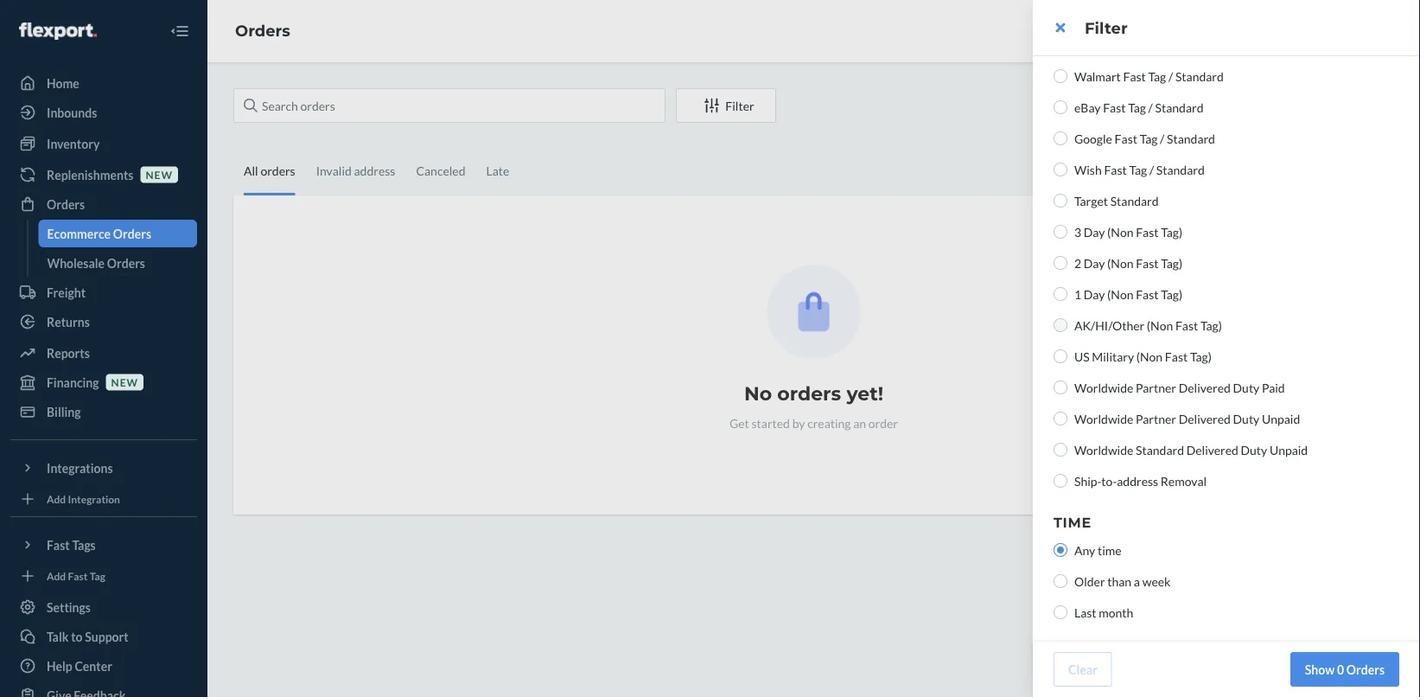 Task type: describe. For each thing, give the bounding box(es) containing it.
google fast tag / standard
[[1075, 131, 1216, 146]]

us military (non fast tag)
[[1075, 349, 1212, 364]]

partner for worldwide partner delivered duty paid
[[1136, 380, 1177, 395]]

fast up worldwide partner delivered duty paid in the bottom right of the page
[[1166, 349, 1188, 364]]

older than a week
[[1075, 574, 1171, 588]]

show 0 orders
[[1306, 662, 1385, 677]]

delivered for worldwide partner delivered duty unpaid
[[1179, 411, 1231, 426]]

walmart
[[1075, 69, 1121, 83]]

tag) for 2 day (non fast tag)
[[1162, 256, 1183, 270]]

(non for 3 day (non fast tag)
[[1108, 224, 1134, 239]]

standard for wish fast tag / standard
[[1157, 162, 1205, 177]]

0
[[1338, 662, 1345, 677]]

tag) for 3 day (non fast tag)
[[1162, 224, 1183, 239]]

day for 2
[[1084, 256, 1106, 270]]

tag for google
[[1140, 131, 1158, 146]]

(non for 1 day (non fast tag)
[[1108, 287, 1134, 301]]

(non for 2 day (non fast tag)
[[1108, 256, 1134, 270]]

ship-
[[1075, 473, 1102, 488]]

/ for google
[[1161, 131, 1165, 146]]

clear button
[[1054, 652, 1113, 687]]

1 day (non fast tag)
[[1075, 287, 1183, 301]]

target
[[1075, 193, 1109, 208]]

ak/hi/other (non fast tag)
[[1075, 318, 1223, 333]]

standard up ship-to-address removal
[[1136, 442, 1185, 457]]

/ for wish
[[1150, 162, 1155, 177]]

duty for worldwide standard delivered duty unpaid
[[1241, 442, 1268, 457]]

any time
[[1075, 543, 1122, 557]]

2 day (non fast tag)
[[1075, 256, 1183, 270]]

worldwide for worldwide standard delivered duty unpaid
[[1075, 442, 1134, 457]]

(non up us military (non fast tag)
[[1147, 318, 1174, 333]]

partner for worldwide partner delivered duty unpaid
[[1136, 411, 1177, 426]]

older
[[1075, 574, 1106, 588]]

tag) for 1 day (non fast tag)
[[1162, 287, 1183, 301]]

fast up 'ak/hi/other (non fast tag)'
[[1136, 287, 1159, 301]]

delivered for worldwide partner delivered duty paid
[[1179, 380, 1231, 395]]

clear
[[1069, 662, 1098, 677]]

orders
[[1347, 662, 1385, 677]]

worldwide standard delivered duty unpaid
[[1075, 442, 1309, 457]]

week
[[1143, 574, 1171, 588]]

tag) for us military (non fast tag)
[[1191, 349, 1212, 364]]

3
[[1075, 224, 1082, 239]]

to-
[[1102, 473, 1118, 488]]

unpaid for worldwide standard delivered duty unpaid
[[1270, 442, 1309, 457]]

time
[[1054, 514, 1092, 531]]

unpaid for worldwide partner delivered duty unpaid
[[1263, 411, 1301, 426]]



Task type: vqa. For each thing, say whether or not it's contained in the screenshot.
Any time
yes



Task type: locate. For each thing, give the bounding box(es) containing it.
1 partner from the top
[[1136, 380, 1177, 395]]

standard for google fast tag / standard
[[1167, 131, 1216, 146]]

delivered up worldwide partner delivered duty unpaid
[[1179, 380, 1231, 395]]

2
[[1075, 256, 1082, 270]]

0 vertical spatial worldwide
[[1075, 380, 1134, 395]]

1 vertical spatial duty
[[1234, 411, 1260, 426]]

fast up 2 day (non fast tag)
[[1136, 224, 1159, 239]]

military
[[1093, 349, 1135, 364]]

day right 1
[[1084, 287, 1106, 301]]

0 vertical spatial unpaid
[[1263, 411, 1301, 426]]

/ down walmart fast tag / standard
[[1149, 100, 1153, 115]]

tag for walmart
[[1149, 69, 1167, 83]]

2 partner from the top
[[1136, 411, 1177, 426]]

2 day from the top
[[1084, 256, 1106, 270]]

2 vertical spatial delivered
[[1187, 442, 1239, 457]]

fast up ebay fast tag / standard
[[1124, 69, 1147, 83]]

standard for ebay fast tag / standard
[[1156, 100, 1204, 115]]

delivered down worldwide partner delivered duty unpaid
[[1187, 442, 1239, 457]]

0 vertical spatial duty
[[1234, 380, 1260, 395]]

0 vertical spatial day
[[1084, 224, 1106, 239]]

standard down walmart fast tag / standard
[[1156, 100, 1204, 115]]

day for 3
[[1084, 224, 1106, 239]]

/ for ebay
[[1149, 100, 1153, 115]]

duty left paid
[[1234, 380, 1260, 395]]

tag for wish
[[1130, 162, 1148, 177]]

delivered up worldwide standard delivered duty unpaid
[[1179, 411, 1231, 426]]

ebay fast tag / standard
[[1075, 100, 1204, 115]]

duty for worldwide partner delivered duty paid
[[1234, 380, 1260, 395]]

us
[[1075, 349, 1090, 364]]

/ up ebay fast tag / standard
[[1169, 69, 1174, 83]]

1 worldwide from the top
[[1075, 380, 1134, 395]]

3 day (non fast tag)
[[1075, 224, 1183, 239]]

day
[[1084, 224, 1106, 239], [1084, 256, 1106, 270], [1084, 287, 1106, 301]]

tag up ebay fast tag / standard
[[1149, 69, 1167, 83]]

tag up google fast tag / standard
[[1129, 100, 1147, 115]]

delivered
[[1179, 380, 1231, 395], [1179, 411, 1231, 426], [1187, 442, 1239, 457]]

(non down 2 day (non fast tag)
[[1108, 287, 1134, 301]]

duty up worldwide standard delivered duty unpaid
[[1234, 411, 1260, 426]]

2 vertical spatial duty
[[1241, 442, 1268, 457]]

/ down google fast tag / standard
[[1150, 162, 1155, 177]]

(non down target standard
[[1108, 224, 1134, 239]]

worldwide for worldwide partner delivered duty unpaid
[[1075, 411, 1134, 426]]

target standard
[[1075, 193, 1159, 208]]

wish fast tag / standard
[[1075, 162, 1205, 177]]

last
[[1075, 605, 1097, 620]]

tag down google fast tag / standard
[[1130, 162, 1148, 177]]

/
[[1169, 69, 1174, 83], [1149, 100, 1153, 115], [1161, 131, 1165, 146], [1150, 162, 1155, 177]]

fast right ebay at top right
[[1104, 100, 1126, 115]]

worldwide
[[1075, 380, 1134, 395], [1075, 411, 1134, 426], [1075, 442, 1134, 457]]

tag)
[[1162, 224, 1183, 239], [1162, 256, 1183, 270], [1162, 287, 1183, 301], [1201, 318, 1223, 333], [1191, 349, 1212, 364]]

tag up wish fast tag / standard
[[1140, 131, 1158, 146]]

close image
[[1056, 21, 1066, 35]]

(non
[[1108, 224, 1134, 239], [1108, 256, 1134, 270], [1108, 287, 1134, 301], [1147, 318, 1174, 333], [1137, 349, 1163, 364]]

wish
[[1075, 162, 1102, 177]]

1 vertical spatial delivered
[[1179, 411, 1231, 426]]

day right 2
[[1084, 256, 1106, 270]]

2 vertical spatial worldwide
[[1075, 442, 1134, 457]]

ship-to-address removal
[[1075, 473, 1207, 488]]

1
[[1075, 287, 1082, 301]]

standard
[[1176, 69, 1224, 83], [1156, 100, 1204, 115], [1167, 131, 1216, 146], [1157, 162, 1205, 177], [1111, 193, 1159, 208], [1136, 442, 1185, 457]]

fast up us military (non fast tag)
[[1176, 318, 1199, 333]]

a
[[1134, 574, 1141, 588]]

ebay
[[1075, 100, 1101, 115]]

2 worldwide from the top
[[1075, 411, 1134, 426]]

fast right google
[[1115, 131, 1138, 146]]

standard for walmart fast tag / standard
[[1176, 69, 1224, 83]]

fast
[[1124, 69, 1147, 83], [1104, 100, 1126, 115], [1115, 131, 1138, 146], [1105, 162, 1127, 177], [1136, 224, 1159, 239], [1136, 256, 1159, 270], [1136, 287, 1159, 301], [1176, 318, 1199, 333], [1166, 349, 1188, 364]]

paid
[[1263, 380, 1286, 395]]

show
[[1306, 662, 1335, 677]]

any
[[1075, 543, 1096, 557]]

duty down paid
[[1241, 442, 1268, 457]]

partner down us military (non fast tag)
[[1136, 380, 1177, 395]]

None radio
[[1054, 69, 1068, 83], [1054, 100, 1068, 114], [1054, 225, 1068, 239], [1054, 349, 1068, 363], [1054, 381, 1068, 394], [1054, 412, 1068, 425], [1054, 443, 1068, 457], [1054, 474, 1068, 488], [1054, 543, 1068, 557], [1054, 574, 1068, 588], [1054, 69, 1068, 83], [1054, 100, 1068, 114], [1054, 225, 1068, 239], [1054, 349, 1068, 363], [1054, 381, 1068, 394], [1054, 412, 1068, 425], [1054, 443, 1068, 457], [1054, 474, 1068, 488], [1054, 543, 1068, 557], [1054, 574, 1068, 588]]

than
[[1108, 574, 1132, 588]]

tag
[[1149, 69, 1167, 83], [1129, 100, 1147, 115], [1140, 131, 1158, 146], [1130, 162, 1148, 177]]

ak/hi/other
[[1075, 318, 1145, 333]]

walmart fast tag / standard
[[1075, 69, 1224, 83]]

partner
[[1136, 380, 1177, 395], [1136, 411, 1177, 426]]

day for 1
[[1084, 287, 1106, 301]]

/ for walmart
[[1169, 69, 1174, 83]]

worldwide partner delivered duty unpaid
[[1075, 411, 1301, 426]]

address
[[1118, 473, 1159, 488]]

standard up ebay fast tag / standard
[[1176, 69, 1224, 83]]

1 vertical spatial unpaid
[[1270, 442, 1309, 457]]

last month
[[1075, 605, 1134, 620]]

(non down 'ak/hi/other (non fast tag)'
[[1137, 349, 1163, 364]]

1 vertical spatial partner
[[1136, 411, 1177, 426]]

worldwide partner delivered duty paid
[[1075, 380, 1286, 395]]

3 worldwide from the top
[[1075, 442, 1134, 457]]

1 day from the top
[[1084, 224, 1106, 239]]

filter
[[1085, 18, 1128, 37]]

2 vertical spatial day
[[1084, 287, 1106, 301]]

removal
[[1161, 473, 1207, 488]]

fast down 3 day (non fast tag)
[[1136, 256, 1159, 270]]

duty for worldwide partner delivered duty unpaid
[[1234, 411, 1260, 426]]

show 0 orders button
[[1291, 652, 1400, 687]]

worldwide for worldwide partner delivered duty paid
[[1075, 380, 1134, 395]]

3 day from the top
[[1084, 287, 1106, 301]]

standard down google fast tag / standard
[[1157, 162, 1205, 177]]

0 vertical spatial delivered
[[1179, 380, 1231, 395]]

standard down wish fast tag / standard
[[1111, 193, 1159, 208]]

None radio
[[1054, 131, 1068, 145], [1054, 163, 1068, 176], [1054, 194, 1068, 208], [1054, 256, 1068, 270], [1054, 287, 1068, 301], [1054, 318, 1068, 332], [1054, 605, 1068, 619], [1054, 131, 1068, 145], [1054, 163, 1068, 176], [1054, 194, 1068, 208], [1054, 256, 1068, 270], [1054, 287, 1068, 301], [1054, 318, 1068, 332], [1054, 605, 1068, 619]]

tag for ebay
[[1129, 100, 1147, 115]]

/ up wish fast tag / standard
[[1161, 131, 1165, 146]]

fast right wish
[[1105, 162, 1127, 177]]

delivered for worldwide standard delivered duty unpaid
[[1187, 442, 1239, 457]]

1 vertical spatial worldwide
[[1075, 411, 1134, 426]]

unpaid
[[1263, 411, 1301, 426], [1270, 442, 1309, 457]]

1 vertical spatial day
[[1084, 256, 1106, 270]]

month
[[1099, 605, 1134, 620]]

google
[[1075, 131, 1113, 146]]

(non for us military (non fast tag)
[[1137, 349, 1163, 364]]

(non down 3 day (non fast tag)
[[1108, 256, 1134, 270]]

partner down worldwide partner delivered duty paid in the bottom right of the page
[[1136, 411, 1177, 426]]

time
[[1098, 543, 1122, 557]]

0 vertical spatial partner
[[1136, 380, 1177, 395]]

day right 3
[[1084, 224, 1106, 239]]

duty
[[1234, 380, 1260, 395], [1234, 411, 1260, 426], [1241, 442, 1268, 457]]

standard up wish fast tag / standard
[[1167, 131, 1216, 146]]



